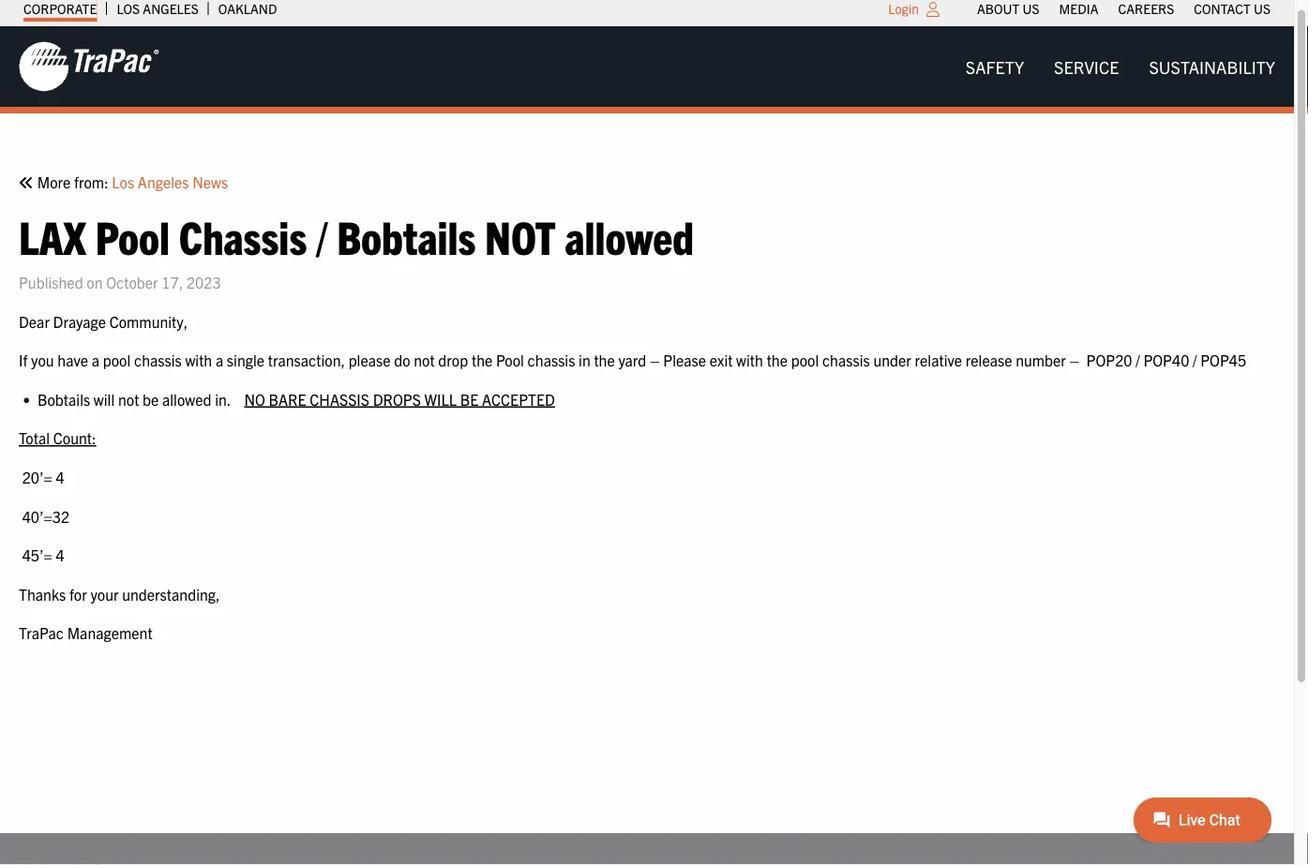 Task type: locate. For each thing, give the bounding box(es) containing it.
32
[[52, 507, 70, 525]]

trapac management
[[19, 624, 153, 642]]

if you have a pool chassis with a single transaction, please do not drop the pool chassis in the yard – please exit with the pool chassis under relative release number –  pop20 / pop40 / pop45
[[19, 351, 1247, 369]]

0 vertical spatial angeles
[[143, 0, 199, 17]]

0 horizontal spatial allowed
[[162, 390, 212, 408]]

not left be at the left top
[[118, 390, 139, 408]]

0 horizontal spatial not
[[118, 390, 139, 408]]

corporate image
[[19, 40, 159, 93]]

us right about
[[1023, 0, 1040, 17]]

not right do
[[414, 351, 435, 369]]

/ right pop40
[[1193, 351, 1197, 369]]

2 a from the left
[[216, 351, 223, 369]]

allowed inside lax pool chassis / bobtails not allowed published on october 17, 2023
[[565, 207, 694, 264]]

solid image
[[19, 175, 34, 190]]

number
[[1016, 351, 1066, 369]]

with left the single
[[185, 351, 212, 369]]

menu bar down careers link
[[951, 48, 1290, 86]]

los
[[117, 0, 140, 17], [112, 172, 134, 191]]

0 horizontal spatial the
[[472, 351, 493, 369]]

bobtails inside lax pool chassis / bobtails not allowed published on october 17, 2023
[[337, 207, 476, 264]]

on
[[87, 273, 103, 291]]

2 pool from the left
[[791, 351, 819, 369]]

–
[[650, 351, 660, 369]]

chassis left under
[[822, 351, 870, 369]]

thanks for your understanding,
[[19, 585, 220, 603]]

0 vertical spatial menu bar
[[967, 0, 1281, 22]]

1 vertical spatial allowed
[[162, 390, 212, 408]]

drop
[[438, 351, 468, 369]]

pool inside lax pool chassis / bobtails not allowed published on october 17, 2023
[[95, 207, 170, 264]]

1 horizontal spatial the
[[594, 351, 615, 369]]

/ right the pop20
[[1136, 351, 1140, 369]]

0 horizontal spatial a
[[92, 351, 99, 369]]

4 right 45'=
[[56, 546, 64, 564]]

login
[[888, 0, 919, 17]]

1 horizontal spatial with
[[736, 351, 763, 369]]

0 horizontal spatial /
[[316, 207, 328, 264]]

service
[[1054, 56, 1119, 77]]

pool right the exit
[[791, 351, 819, 369]]

20'=
[[22, 468, 52, 486]]

0 vertical spatial pool
[[95, 207, 170, 264]]

3 the from the left
[[767, 351, 788, 369]]

dear
[[19, 312, 50, 330]]

los inside the lax pool chassis / bobtails not allowed article
[[112, 172, 134, 191]]

under
[[873, 351, 911, 369]]

17,
[[162, 273, 183, 291]]

menu bar containing about us
[[967, 0, 1281, 22]]

chassis
[[134, 351, 182, 369], [528, 351, 575, 369], [822, 351, 870, 369]]

0 vertical spatial allowed
[[565, 207, 694, 264]]

4 right '20'='
[[56, 468, 64, 486]]

if
[[19, 351, 28, 369]]

us
[[1023, 0, 1040, 17], [1254, 0, 1271, 17]]

2 chassis from the left
[[528, 351, 575, 369]]

chassis up be at the left top
[[134, 351, 182, 369]]

1 horizontal spatial /
[[1136, 351, 1140, 369]]

0 horizontal spatial pool
[[95, 207, 170, 264]]

1 horizontal spatial pool
[[791, 351, 819, 369]]

2 4 from the top
[[56, 546, 64, 564]]

4 for 45'= 4
[[56, 546, 64, 564]]

0 horizontal spatial with
[[185, 351, 212, 369]]

menu bar
[[967, 0, 1281, 22], [951, 48, 1290, 86]]

pool up accepted
[[496, 351, 524, 369]]

angeles left oakland
[[143, 0, 199, 17]]

1 horizontal spatial pool
[[496, 351, 524, 369]]

lax pool chassis / bobtails not allowed article
[[19, 170, 1275, 762]]

1 vertical spatial angeles
[[138, 172, 189, 191]]

news
[[192, 172, 228, 191]]

be
[[460, 390, 479, 408]]

relative
[[915, 351, 962, 369]]

pool up october
[[95, 207, 170, 264]]

1 with from the left
[[185, 351, 212, 369]]

0 vertical spatial not
[[414, 351, 435, 369]]

us right contact
[[1254, 0, 1271, 17]]

0 horizontal spatial bobtails
[[38, 390, 90, 408]]

40'=
[[22, 507, 52, 525]]

1 us from the left
[[1023, 0, 1040, 17]]

1 horizontal spatial chassis
[[528, 351, 575, 369]]

in.
[[215, 390, 230, 408]]

a right have
[[92, 351, 99, 369]]

1 horizontal spatial allowed
[[565, 207, 694, 264]]

not
[[414, 351, 435, 369], [118, 390, 139, 408]]

the right drop
[[472, 351, 493, 369]]

0 horizontal spatial us
[[1023, 0, 1040, 17]]

in
[[579, 351, 591, 369]]

the right the exit
[[767, 351, 788, 369]]

0 horizontal spatial pool
[[103, 351, 131, 369]]

0 horizontal spatial chassis
[[134, 351, 182, 369]]

with
[[185, 351, 212, 369], [736, 351, 763, 369]]

2023
[[187, 273, 221, 291]]

1 horizontal spatial bobtails
[[337, 207, 476, 264]]

1 horizontal spatial a
[[216, 351, 223, 369]]

3 chassis from the left
[[822, 351, 870, 369]]

1 horizontal spatial not
[[414, 351, 435, 369]]

drayage
[[53, 312, 106, 330]]

lax pool chassis / bobtails not allowed published on october 17, 2023
[[19, 207, 694, 291]]

los angeles
[[117, 0, 199, 17]]

45'=
[[22, 546, 52, 564]]

login link
[[888, 0, 919, 17]]

safety link
[[951, 48, 1039, 86]]

1 horizontal spatial us
[[1254, 0, 1271, 17]]

/ right the chassis
[[316, 207, 328, 264]]

pool up will
[[103, 351, 131, 369]]

los right corporate
[[117, 0, 140, 17]]

about us link
[[977, 0, 1040, 22]]

allowed
[[565, 207, 694, 264], [162, 390, 212, 408]]

1 vertical spatial menu bar
[[951, 48, 1290, 86]]

the right in
[[594, 351, 615, 369]]

do
[[394, 351, 410, 369]]

pool
[[95, 207, 170, 264], [496, 351, 524, 369]]

2 horizontal spatial the
[[767, 351, 788, 369]]

1 vertical spatial 4
[[56, 546, 64, 564]]

0 vertical spatial bobtails
[[337, 207, 476, 264]]

footer
[[0, 834, 1294, 866]]

1 4 from the top
[[56, 468, 64, 486]]

los angeles news link
[[112, 170, 228, 194]]

1 vertical spatial los
[[112, 172, 134, 191]]

0 vertical spatial los
[[117, 0, 140, 17]]

angeles left news
[[138, 172, 189, 191]]

menu bar up service
[[967, 0, 1281, 22]]

0 vertical spatial 4
[[56, 468, 64, 486]]

thanks
[[19, 585, 66, 603]]

total
[[19, 429, 50, 447]]

media
[[1059, 0, 1099, 17]]

pool
[[103, 351, 131, 369], [791, 351, 819, 369]]

menu bar containing safety
[[951, 48, 1290, 86]]

angeles
[[143, 0, 199, 17], [138, 172, 189, 191]]

a left the single
[[216, 351, 223, 369]]

chassis left in
[[528, 351, 575, 369]]

los angeles link
[[117, 0, 199, 22]]

no
[[244, 390, 265, 408]]

/
[[316, 207, 328, 264], [1136, 351, 1140, 369], [1193, 351, 1197, 369]]

2 us from the left
[[1254, 0, 1271, 17]]

service link
[[1039, 48, 1134, 86]]

trapac
[[19, 624, 64, 642]]

los right 'from:'
[[112, 172, 134, 191]]

2 horizontal spatial chassis
[[822, 351, 870, 369]]

count:
[[53, 429, 96, 447]]

release
[[966, 351, 1012, 369]]

with right the exit
[[736, 351, 763, 369]]

1 vertical spatial not
[[118, 390, 139, 408]]

1 a from the left
[[92, 351, 99, 369]]

the
[[472, 351, 493, 369], [594, 351, 615, 369], [767, 351, 788, 369]]

drops
[[373, 390, 421, 408]]

a
[[92, 351, 99, 369], [216, 351, 223, 369]]



Task type: vqa. For each thing, say whether or not it's contained in the screenshot.
387-
no



Task type: describe. For each thing, give the bounding box(es) containing it.
40'= 32
[[19, 507, 70, 525]]

light image
[[927, 2, 940, 17]]

1 chassis from the left
[[134, 351, 182, 369]]

single
[[227, 351, 264, 369]]

chassis
[[179, 207, 307, 264]]

about
[[977, 0, 1020, 17]]

1 vertical spatial pool
[[496, 351, 524, 369]]

us for contact us
[[1254, 0, 1271, 17]]

will
[[424, 390, 457, 408]]

transaction,
[[268, 351, 345, 369]]

2 horizontal spatial /
[[1193, 351, 1197, 369]]

angeles inside the lax pool chassis / bobtails not allowed article
[[138, 172, 189, 191]]

2 with from the left
[[736, 351, 763, 369]]

1 the from the left
[[472, 351, 493, 369]]

1 vertical spatial bobtails
[[38, 390, 90, 408]]

from:
[[74, 172, 108, 191]]

careers link
[[1118, 0, 1174, 22]]

bare
[[269, 390, 306, 408]]

you
[[31, 351, 54, 369]]

careers
[[1118, 0, 1174, 17]]

corporate
[[23, 0, 97, 17]]

be
[[143, 390, 159, 408]]

contact us link
[[1194, 0, 1271, 22]]

pop45
[[1201, 351, 1247, 369]]

have
[[57, 351, 88, 369]]

exit
[[710, 351, 733, 369]]

please
[[663, 351, 706, 369]]

understanding,
[[122, 585, 220, 603]]

oakland
[[218, 0, 277, 17]]

sustainability
[[1149, 56, 1275, 77]]

for
[[69, 585, 87, 603]]

corporate link
[[23, 0, 97, 22]]

lax
[[19, 207, 86, 264]]

4 for 20'= 4
[[56, 468, 64, 486]]

media link
[[1059, 0, 1099, 22]]

will
[[94, 390, 115, 408]]

20'= 4
[[19, 468, 64, 486]]

more
[[37, 172, 71, 191]]

management
[[67, 624, 153, 642]]

not
[[485, 207, 556, 264]]

safety
[[966, 56, 1024, 77]]

october
[[106, 273, 158, 291]]

total count:
[[19, 429, 96, 447]]

dear drayage community,
[[19, 312, 188, 330]]

please
[[349, 351, 391, 369]]

chassis
[[310, 390, 370, 408]]

yard
[[618, 351, 646, 369]]

us for about us
[[1023, 0, 1040, 17]]

45'= 4
[[19, 546, 64, 564]]

oakland link
[[218, 0, 277, 22]]

accepted
[[482, 390, 555, 408]]

your
[[90, 585, 119, 603]]

contact us
[[1194, 0, 1271, 17]]

2 the from the left
[[594, 351, 615, 369]]

1 pool from the left
[[103, 351, 131, 369]]

contact
[[1194, 0, 1251, 17]]

more from: los angeles news
[[34, 172, 228, 191]]

about us
[[977, 0, 1040, 17]]

/ inside lax pool chassis / bobtails not allowed published on october 17, 2023
[[316, 207, 328, 264]]

community,
[[109, 312, 188, 330]]

pop20
[[1087, 351, 1132, 369]]

bobtails will not be allowed in. no bare chassis drops will be accepted
[[38, 390, 555, 408]]

published
[[19, 273, 83, 291]]

pop40
[[1144, 351, 1190, 369]]

sustainability link
[[1134, 48, 1290, 86]]



